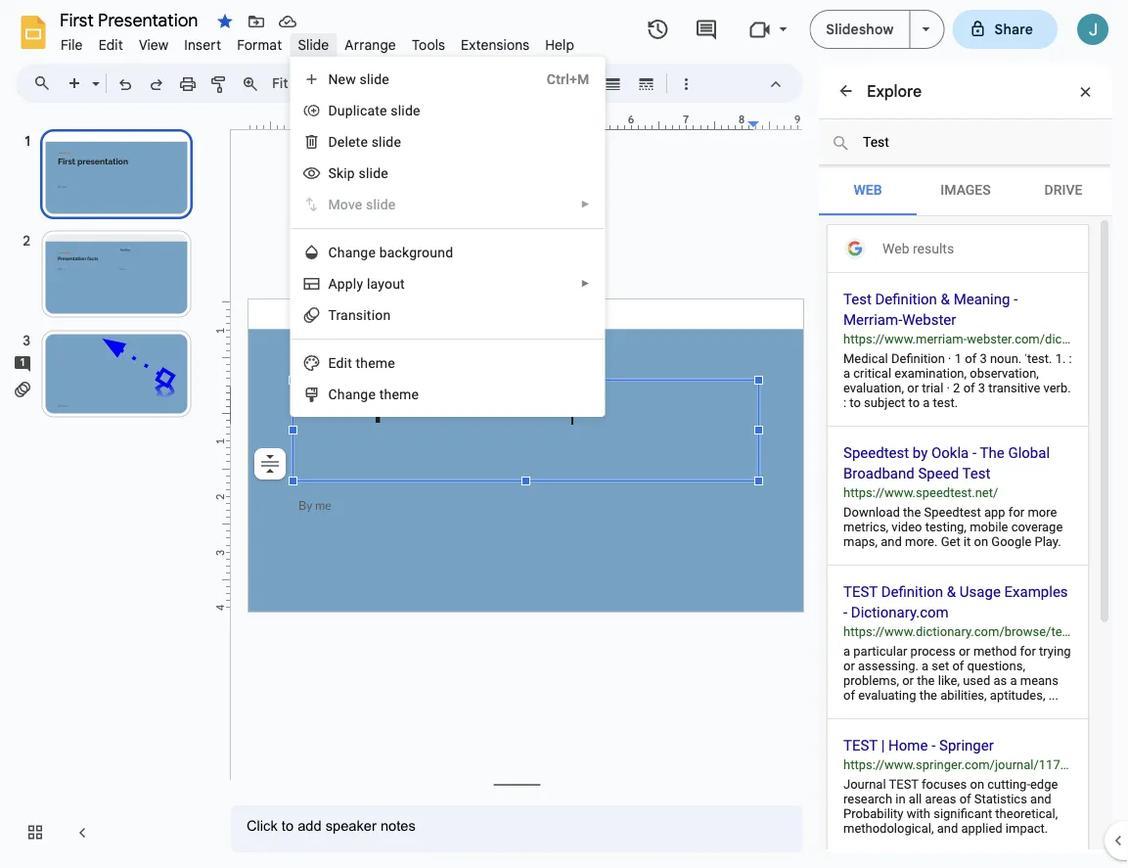 Task type: locate. For each thing, give the bounding box(es) containing it.
: left subject on the top
[[844, 396, 847, 410]]

&
[[941, 290, 951, 307], [948, 583, 957, 600]]

explore
[[867, 81, 922, 101]]

0 vertical spatial change
[[328, 244, 376, 260]]

menu item
[[291, 189, 604, 220]]

duplicate slide d element
[[328, 102, 427, 118]]

impact.
[[1006, 821, 1049, 836]]

layout
[[367, 276, 405, 292]]

applied
[[962, 821, 1003, 836]]

0 vertical spatial web
[[854, 182, 883, 198]]

edit inside menu item
[[99, 36, 123, 53]]

journal
[[844, 777, 887, 792]]

test up with
[[890, 777, 919, 792]]

to
[[850, 396, 862, 410], [909, 396, 920, 410]]

slide right v
[[366, 196, 396, 212]]

used
[[964, 674, 991, 688]]

1 horizontal spatial to
[[909, 396, 920, 410]]

of
[[966, 351, 977, 366], [964, 381, 976, 396], [953, 659, 965, 674], [844, 688, 856, 703], [960, 792, 972, 807]]

edit down "rename" text field
[[99, 36, 123, 53]]

global
[[1009, 444, 1051, 461]]

1 ► from the top
[[581, 199, 591, 210]]

test up dictionary.com
[[844, 583, 878, 600]]

share
[[995, 21, 1034, 38]]

play.
[[1035, 535, 1062, 549]]

0 vertical spatial test
[[844, 290, 872, 307]]

meaning
[[954, 290, 1011, 307]]

menu bar inside "menu bar" banner
[[53, 25, 583, 58]]

on
[[975, 535, 989, 549], [971, 777, 985, 792]]

e up kip in the top of the page
[[338, 134, 345, 150]]

on down https://www.springer.com/journal/11749
[[971, 777, 985, 792]]

change left t
[[328, 386, 376, 402]]

|
[[882, 737, 885, 754]]

of right 1
[[966, 351, 977, 366]]

a right as at the bottom of the page
[[1011, 674, 1018, 688]]

coverage
[[1012, 520, 1064, 535]]

1 vertical spatial change
[[328, 386, 376, 402]]

0 horizontal spatial e
[[338, 134, 345, 150]]

of right 2 at right top
[[964, 381, 976, 396]]

change left b
[[328, 244, 376, 260]]

1 vertical spatial and
[[1031, 792, 1052, 807]]

slide inside menu item
[[366, 196, 396, 212]]

1 change from the top
[[328, 244, 376, 260]]

d e lete slide
[[328, 134, 401, 150]]

change for change t heme
[[328, 386, 376, 402]]

0 vertical spatial 3
[[980, 351, 988, 366]]

of right areas
[[960, 792, 972, 807]]

explore search results for test section
[[819, 64, 1128, 868]]

speedtest up broadband
[[844, 444, 910, 461]]

view menu item
[[131, 33, 177, 56]]

for right app
[[1009, 505, 1025, 520]]

2 vertical spatial definition
[[882, 583, 944, 600]]

search categories tab list
[[819, 166, 1113, 216]]

by
[[913, 444, 928, 461]]

0 horizontal spatial test
[[844, 290, 872, 307]]

for
[[1009, 505, 1025, 520], [1021, 644, 1037, 659]]

on inside speedtest by ookla - the global broadband speed test https://www.speedtest.net/ download the speedtest app for more metrics, video testing, mobile coverage maps, and more. get it on google play.
[[975, 535, 989, 549]]

slide menu item
[[290, 33, 337, 56]]

slide for n ew slide
[[360, 71, 390, 87]]

1 to from the left
[[850, 396, 862, 410]]

right margin image
[[749, 115, 804, 129]]

e inside menu item
[[355, 196, 363, 212]]

slide
[[298, 36, 329, 53]]

slide for d uplicate slide
[[391, 102, 421, 118]]

- right home
[[932, 737, 936, 754]]

main toolbar
[[58, 69, 702, 98]]

for inside speedtest by ookla - the global broadband speed test https://www.speedtest.net/ download the speedtest app for more metrics, video testing, mobile coverage maps, and more. get it on google play.
[[1009, 505, 1025, 520]]

and up the impact.
[[1031, 792, 1052, 807]]

in
[[896, 792, 906, 807]]

help
[[546, 36, 575, 53]]

edit the m e
[[328, 355, 396, 371]]

0 horizontal spatial web
[[854, 182, 883, 198]]

springer
[[940, 737, 995, 754]]

e right mo
[[355, 196, 363, 212]]

slide right kip in the top of the page
[[359, 165, 389, 181]]

edge
[[1031, 777, 1059, 792]]

test
[[844, 583, 878, 600], [844, 737, 878, 754], [890, 777, 919, 792]]

1 horizontal spatial test
[[963, 465, 991, 482]]

test definition & meaning - merriam-webster option
[[828, 273, 1128, 427]]

2 vertical spatial e
[[388, 355, 396, 371]]

change theme t element
[[328, 386, 425, 402]]

s kip slide
[[328, 165, 389, 181]]

or left assessing.
[[844, 659, 856, 674]]

0 vertical spatial edit
[[99, 36, 123, 53]]

more.
[[906, 535, 938, 549]]

· left 1
[[949, 351, 952, 366]]

1 vertical spatial test
[[963, 465, 991, 482]]

1 vertical spatial :
[[844, 396, 847, 410]]

navigation
[[0, 111, 215, 868]]

app
[[985, 505, 1006, 520]]

test
[[844, 290, 872, 307], [963, 465, 991, 482]]

edit
[[99, 36, 123, 53], [328, 355, 352, 371]]

3 right 2 at right top
[[979, 381, 986, 396]]

1 d from the top
[[328, 102, 338, 118]]

1 vertical spatial edit
[[328, 355, 352, 371]]

2 vertical spatial and
[[938, 821, 959, 836]]

2 d from the top
[[328, 134, 338, 150]]

- left dictionary.com
[[844, 604, 848, 621]]

d down n
[[328, 102, 338, 118]]

merriam-
[[844, 311, 903, 328]]

menu bar
[[53, 25, 583, 58]]

2 to from the left
[[909, 396, 920, 410]]

1 vertical spatial 3
[[979, 381, 986, 396]]

Zoom text field
[[269, 70, 324, 97]]

the
[[981, 444, 1005, 461]]

& inside test definition & usage examples - dictionary.com https://www.dictionary.com/browse/test a particular process or method for trying or assessing. a set of questions, problems, or the like, used as a means of evaluating the abilities, aptitudes, ...
[[948, 583, 957, 600]]

questions,
[[968, 659, 1026, 674]]

test definition & meaning - merriam-webster https://www.merriam-webster.com/dictionary/test medical definition · 1 of 3 noun. ˈtest. 1. : a critical examination, observation, evaluation, or trial · 2 of 3 transitive verb. : to subject to a test.
[[844, 290, 1128, 410]]

search results list box
[[828, 273, 1128, 868]]

definition up webster
[[876, 290, 938, 307]]

d for e
[[328, 134, 338, 150]]

2 vertical spatial test
[[890, 777, 919, 792]]

1 vertical spatial on
[[971, 777, 985, 792]]

for left trying
[[1021, 644, 1037, 659]]

1 vertical spatial web
[[883, 240, 910, 257]]

0 vertical spatial ►
[[581, 199, 591, 210]]

speed
[[919, 465, 960, 482]]

on right it
[[975, 535, 989, 549]]

0 vertical spatial speedtest
[[844, 444, 910, 461]]

1 horizontal spatial e
[[355, 196, 363, 212]]

& for usage
[[948, 583, 957, 600]]

0 horizontal spatial :
[[844, 396, 847, 410]]

test for test | home - springer
[[844, 737, 878, 754]]

2 change from the top
[[328, 386, 376, 402]]

menu
[[290, 57, 605, 417]]

1 vertical spatial ►
[[581, 278, 591, 289]]

extensions menu item
[[453, 33, 538, 56]]

0 vertical spatial test
[[844, 583, 878, 600]]

test | home - springer link
[[844, 735, 1073, 756]]

: right 1.
[[1070, 351, 1073, 366]]

1 vertical spatial d
[[328, 134, 338, 150]]

edit left the "m"
[[328, 355, 352, 371]]

test inside speedtest by ookla - the global broadband speed test https://www.speedtest.net/ download the speedtest app for more metrics, video testing, mobile coverage maps, and more. get it on google play.
[[963, 465, 991, 482]]

1 vertical spatial e
[[355, 196, 363, 212]]

- inside test definition & usage examples - dictionary.com https://www.dictionary.com/browse/test a particular process or method for trying or assessing. a set of questions, problems, or the like, used as a means of evaluating the abilities, aptitudes, ...
[[844, 604, 848, 621]]

& inside the test definition & meaning - merriam-webster https://www.merriam-webster.com/dictionary/test medical definition · 1 of 3 noun. ˈtest. 1. : a critical examination, observation, evaluation, or trial · 2 of 3 transitive verb. : to subject to a test.
[[941, 290, 951, 307]]

slide right ew
[[360, 71, 390, 87]]

to left trial
[[909, 396, 920, 410]]

0 horizontal spatial to
[[850, 396, 862, 410]]

0 vertical spatial e
[[338, 134, 345, 150]]

of inside test | home - springer https://www.springer.com/journal/11749 journal test focuses on cutting-edge research in all areas of statistics and probability with significant theoretical, methodological, and applied impact.
[[960, 792, 972, 807]]

0 vertical spatial definition
[[876, 290, 938, 307]]

e up 'heme'
[[388, 355, 396, 371]]

& for meaning
[[941, 290, 951, 307]]

change background b element
[[328, 244, 459, 260]]

slide down main toolbar
[[391, 102, 421, 118]]

or
[[908, 381, 919, 396], [959, 644, 971, 659], [844, 659, 856, 674], [903, 674, 914, 688]]

change
[[328, 244, 376, 260], [328, 386, 376, 402]]

a left critical at the top of the page
[[844, 366, 851, 381]]

0 vertical spatial and
[[881, 535, 903, 549]]

line weight option
[[603, 70, 625, 97]]

change b ackground
[[328, 244, 454, 260]]

trial
[[923, 381, 944, 396]]

cutting-
[[988, 777, 1031, 792]]

evaluating
[[859, 688, 917, 703]]

- right meaning
[[1014, 290, 1019, 307]]

and left more.
[[881, 535, 903, 549]]

tools menu item
[[404, 33, 453, 56]]

as
[[994, 674, 1008, 688]]

m
[[376, 355, 388, 371]]

method
[[974, 644, 1018, 659]]

:
[[1070, 351, 1073, 366], [844, 396, 847, 410]]

download
[[844, 505, 901, 520]]

to left subject on the top
[[850, 396, 862, 410]]

-
[[1014, 290, 1019, 307], [973, 444, 977, 461], [844, 604, 848, 621], [932, 737, 936, 754]]

web results
[[883, 240, 955, 257]]

Zoom field
[[266, 70, 344, 98]]

or left trial
[[908, 381, 919, 396]]

a left test.
[[924, 396, 930, 410]]

1 vertical spatial speedtest
[[925, 505, 982, 520]]

2 horizontal spatial e
[[388, 355, 396, 371]]

maps,
[[844, 535, 878, 549]]

definition up dictionary.com
[[882, 583, 944, 600]]

d left lete
[[328, 134, 338, 150]]

· left 2 at right top
[[947, 381, 951, 396]]

0 horizontal spatial speedtest
[[844, 444, 910, 461]]

kip
[[337, 165, 355, 181]]

skip slide s element
[[328, 165, 394, 181]]

delete slide e element
[[328, 134, 407, 150]]

► for e slide
[[581, 199, 591, 210]]

test down the at bottom
[[963, 465, 991, 482]]

definition down https://www.merriam-
[[892, 351, 946, 366]]

web
[[854, 182, 883, 198], [883, 240, 910, 257]]

0 horizontal spatial and
[[881, 535, 903, 549]]

set
[[932, 659, 950, 674]]

new slide with layout image
[[87, 70, 100, 77]]

arrange menu item
[[337, 33, 404, 56]]

left margin image
[[250, 115, 304, 129]]

option
[[255, 448, 286, 480]]

Search web results text field
[[819, 119, 1111, 165]]

medical
[[844, 351, 889, 366]]

0 vertical spatial on
[[975, 535, 989, 549]]

ˈtest.
[[1026, 351, 1053, 366]]

0 vertical spatial d
[[328, 102, 338, 118]]

ackground
[[387, 244, 454, 260]]

1 horizontal spatial :
[[1070, 351, 1073, 366]]

process
[[911, 644, 956, 659]]

new slide n element
[[328, 71, 395, 87]]

& up webster
[[941, 290, 951, 307]]

definition for test
[[882, 583, 944, 600]]

test left |
[[844, 737, 878, 754]]

► inside menu item
[[581, 199, 591, 210]]

0 vertical spatial for
[[1009, 505, 1025, 520]]

ctrl+m element
[[524, 70, 590, 89]]

definition inside test definition & usage examples - dictionary.com https://www.dictionary.com/browse/test a particular process or method for trying or assessing. a set of questions, problems, or the like, used as a means of evaluating the abilities, aptitudes, ...
[[882, 583, 944, 600]]

definition
[[876, 290, 938, 307], [892, 351, 946, 366], [882, 583, 944, 600]]

and down areas
[[938, 821, 959, 836]]

e
[[338, 134, 345, 150], [355, 196, 363, 212], [388, 355, 396, 371]]

web for web
[[854, 182, 883, 198]]

a left set
[[922, 659, 929, 674]]

1 vertical spatial for
[[1021, 644, 1037, 659]]

test inside test definition & usage examples - dictionary.com https://www.dictionary.com/browse/test a particular process or method for trying or assessing. a set of questions, problems, or the like, used as a means of evaluating the abilities, aptitudes, ...
[[844, 583, 878, 600]]

web inside 'search categories' tab list
[[854, 182, 883, 198]]

1 horizontal spatial web
[[883, 240, 910, 257]]

critical
[[854, 366, 892, 381]]

1 vertical spatial test
[[844, 737, 878, 754]]

1 horizontal spatial edit
[[328, 355, 352, 371]]

& left usage
[[948, 583, 957, 600]]

the
[[356, 355, 376, 371], [904, 505, 922, 520], [918, 674, 936, 688], [920, 688, 938, 703]]

Star checkbox
[[211, 8, 239, 35]]

1 vertical spatial &
[[948, 583, 957, 600]]

verb.
[[1044, 381, 1072, 396]]

a
[[844, 366, 851, 381], [924, 396, 930, 410], [844, 644, 851, 659], [922, 659, 929, 674], [1011, 674, 1018, 688]]

speedtest up get
[[925, 505, 982, 520]]

problems,
[[844, 674, 900, 688]]

webster
[[903, 311, 957, 328]]

menu bar containing file
[[53, 25, 583, 58]]

3 left noun.
[[980, 351, 988, 366]]

menu containing n
[[290, 57, 605, 417]]

2 ► from the top
[[581, 278, 591, 289]]

- inside test | home - springer https://www.springer.com/journal/11749 journal test focuses on cutting-edge research in all areas of statistics and probability with significant theoretical, methodological, and applied impact.
[[932, 737, 936, 754]]

usage
[[960, 583, 1001, 600]]

test up merriam-
[[844, 290, 872, 307]]

0 horizontal spatial edit
[[99, 36, 123, 53]]

0 vertical spatial &
[[941, 290, 951, 307]]

- left the at bottom
[[973, 444, 977, 461]]

more
[[1028, 505, 1058, 520]]



Task type: vqa. For each thing, say whether or not it's contained in the screenshot.


Task type: describe. For each thing, give the bounding box(es) containing it.
slide for s kip slide
[[359, 165, 389, 181]]

and inside speedtest by ookla - the global broadband speed test https://www.speedtest.net/ download the speedtest app for more metrics, video testing, mobile coverage maps, and more. get it on google play.
[[881, 535, 903, 549]]

1
[[955, 351, 962, 366]]

test.
[[934, 396, 959, 410]]

start slideshow (⌘+enter) image
[[923, 27, 931, 31]]

test definition & usage examples - dictionary.com option
[[828, 566, 1089, 720]]

of left 'evaluating' at the bottom right of the page
[[844, 688, 856, 703]]

it
[[964, 535, 971, 549]]

or left set
[[903, 674, 914, 688]]

edit for edit
[[99, 36, 123, 53]]

ansition
[[341, 307, 391, 323]]

trying
[[1040, 644, 1072, 659]]

shrink text on overflow image
[[257, 450, 284, 478]]

share button
[[953, 10, 1058, 49]]

a left particular
[[844, 644, 851, 659]]

speedtest by ookla - the global broadband speed test option
[[828, 427, 1089, 566]]

edit for edit the m e
[[328, 355, 352, 371]]

definition for test
[[876, 290, 938, 307]]

help menu item
[[538, 33, 583, 56]]

or inside the test definition & meaning - merriam-webster https://www.merriam-webster.com/dictionary/test medical definition · 1 of 3 noun. ˈtest. 1. : a critical examination, observation, evaluation, or trial · 2 of 3 transitive verb. : to subject to a test.
[[908, 381, 919, 396]]

on inside test | home - springer https://www.springer.com/journal/11749 journal test focuses on cutting-edge research in all areas of statistics and probability with significant theoretical, methodological, and applied impact.
[[971, 777, 985, 792]]

https://www.dictionary.com/browse/test
[[844, 625, 1074, 639]]

1 vertical spatial ·
[[947, 381, 951, 396]]

1.
[[1056, 351, 1067, 366]]

lete
[[345, 134, 368, 150]]

examples
[[1005, 583, 1069, 600]]

https://www.merriam-
[[844, 332, 968, 347]]

web for web results
[[883, 240, 910, 257]]

research
[[844, 792, 893, 807]]

web results link
[[883, 240, 955, 257]]

google
[[992, 535, 1032, 549]]

Menus field
[[24, 70, 68, 97]]

test inside the test definition & meaning - merriam-webster https://www.merriam-webster.com/dictionary/test medical definition · 1 of 3 noun. ˈtest. 1. : a critical examination, observation, evaluation, or trial · 2 of 3 transitive verb. : to subject to a test.
[[844, 290, 872, 307]]

d for uplicate
[[328, 102, 338, 118]]

transitive
[[989, 381, 1041, 396]]

test definition & usage examples - dictionary.com link
[[844, 582, 1073, 623]]

apply layout a element
[[328, 276, 411, 292]]

broadband
[[844, 465, 915, 482]]

dictionary.com
[[852, 604, 949, 621]]

2
[[954, 381, 961, 396]]

view
[[139, 36, 169, 53]]

line dash option
[[636, 70, 658, 97]]

- inside the test definition & meaning - merriam-webster https://www.merriam-webster.com/dictionary/test medical definition · 1 of 3 noun. ˈtest. 1. : a critical examination, observation, evaluation, or trial · 2 of 3 transitive verb. : to subject to a test.
[[1014, 290, 1019, 307]]

v
[[348, 196, 355, 212]]

s
[[328, 165, 337, 181]]

webster.com/dictionary/test
[[968, 332, 1128, 347]]

test | home - springer https://www.springer.com/journal/11749 journal test focuses on cutting-edge research in all areas of statistics and probability with significant theoretical, methodological, and applied impact.
[[844, 737, 1075, 836]]

video
[[892, 520, 923, 535]]

ctrl+m
[[547, 71, 590, 87]]

metrics,
[[844, 520, 889, 535]]

particular
[[854, 644, 908, 659]]

for inside test definition & usage examples - dictionary.com https://www.dictionary.com/browse/test a particular process or method for trying or assessing. a set of questions, problems, or the like, used as a means of evaluating the abilities, aptitudes, ...
[[1021, 644, 1037, 659]]

menu inside explore application
[[290, 57, 605, 417]]

change for change b ackground
[[328, 244, 376, 260]]

insert
[[184, 36, 221, 53]]

speedtest by ookla - the global broadband speed test link
[[844, 443, 1073, 484]]

noun.
[[991, 351, 1022, 366]]

speedtest by ookla - the global broadband speed test https://www.speedtest.net/ download the speedtest app for more metrics, video testing, mobile coverage maps, and more. get it on google play.
[[844, 444, 1064, 549]]

like,
[[939, 674, 960, 688]]

mobile
[[970, 520, 1009, 535]]

menu item containing mo
[[291, 189, 604, 220]]

explore application
[[0, 0, 1129, 868]]

heme
[[384, 386, 419, 402]]

1 horizontal spatial and
[[938, 821, 959, 836]]

statistics
[[975, 792, 1028, 807]]

home
[[889, 737, 929, 754]]

n
[[328, 71, 338, 87]]

a pply layout
[[328, 276, 405, 292]]

navigation inside explore application
[[0, 111, 215, 868]]

t r ansition
[[328, 307, 391, 323]]

https://www.speedtest.net/
[[844, 486, 999, 500]]

Rename text field
[[53, 8, 210, 31]]

arrange
[[345, 36, 396, 53]]

insert menu item
[[177, 33, 229, 56]]

get
[[942, 535, 961, 549]]

areas
[[926, 792, 957, 807]]

format
[[237, 36, 282, 53]]

means
[[1021, 674, 1059, 688]]

slide right lete
[[372, 134, 401, 150]]

b
[[380, 244, 387, 260]]

extensions
[[461, 36, 530, 53]]

examination,
[[895, 366, 967, 381]]

all
[[909, 792, 923, 807]]

- inside speedtest by ookla - the global broadband speed test https://www.speedtest.net/ download the speedtest app for more metrics, video testing, mobile coverage maps, and more. get it on google play.
[[973, 444, 977, 461]]

2 horizontal spatial and
[[1031, 792, 1052, 807]]

slideshow
[[827, 21, 894, 38]]

tools
[[412, 36, 446, 53]]

edit menu item
[[91, 33, 131, 56]]

testing,
[[926, 520, 967, 535]]

t
[[380, 386, 384, 402]]

aptitudes, ...
[[991, 688, 1059, 703]]

images
[[941, 182, 992, 198]]

assessing.
[[859, 659, 919, 674]]

uplicate
[[338, 102, 387, 118]]

mo
[[328, 196, 348, 212]]

ew
[[338, 71, 356, 87]]

► for a pply layout
[[581, 278, 591, 289]]

r
[[336, 307, 341, 323]]

or down https://www.dictionary.com/browse/test
[[959, 644, 971, 659]]

of right set
[[953, 659, 965, 674]]

a
[[328, 276, 338, 292]]

move slide v element
[[328, 196, 402, 212]]

probability
[[844, 807, 904, 821]]

observation,
[[971, 366, 1040, 381]]

0 vertical spatial :
[[1070, 351, 1073, 366]]

format menu item
[[229, 33, 290, 56]]

1 horizontal spatial speedtest
[[925, 505, 982, 520]]

test definition & usage examples - dictionary.com https://www.dictionary.com/browse/test a particular process or method for trying or assessing. a set of questions, problems, or the like, used as a means of evaluating the abilities, aptitudes, ...
[[844, 583, 1074, 703]]

0 vertical spatial ·
[[949, 351, 952, 366]]

subject
[[865, 396, 906, 410]]

1 vertical spatial definition
[[892, 351, 946, 366]]

theoretical,
[[996, 807, 1059, 821]]

test for test definition & usage examples - dictionary.com
[[844, 583, 878, 600]]

methodological,
[[844, 821, 934, 836]]

explore button
[[866, 78, 923, 104]]

drive
[[1045, 182, 1083, 198]]

test | home - springer option
[[828, 720, 1089, 853]]

significant
[[934, 807, 993, 821]]

transition r element
[[328, 307, 397, 323]]

focuses
[[922, 777, 968, 792]]

the inside speedtest by ookla - the global broadband speed test https://www.speedtest.net/ download the speedtest app for more metrics, video testing, mobile coverage maps, and more. get it on google play.
[[904, 505, 922, 520]]

edit theme m element
[[328, 355, 401, 371]]

menu bar banner
[[0, 0, 1129, 868]]

n ew slide
[[328, 71, 390, 87]]

change t heme
[[328, 386, 419, 402]]

slideshow button
[[810, 10, 911, 49]]

file menu item
[[53, 33, 91, 56]]

t
[[328, 307, 336, 323]]



